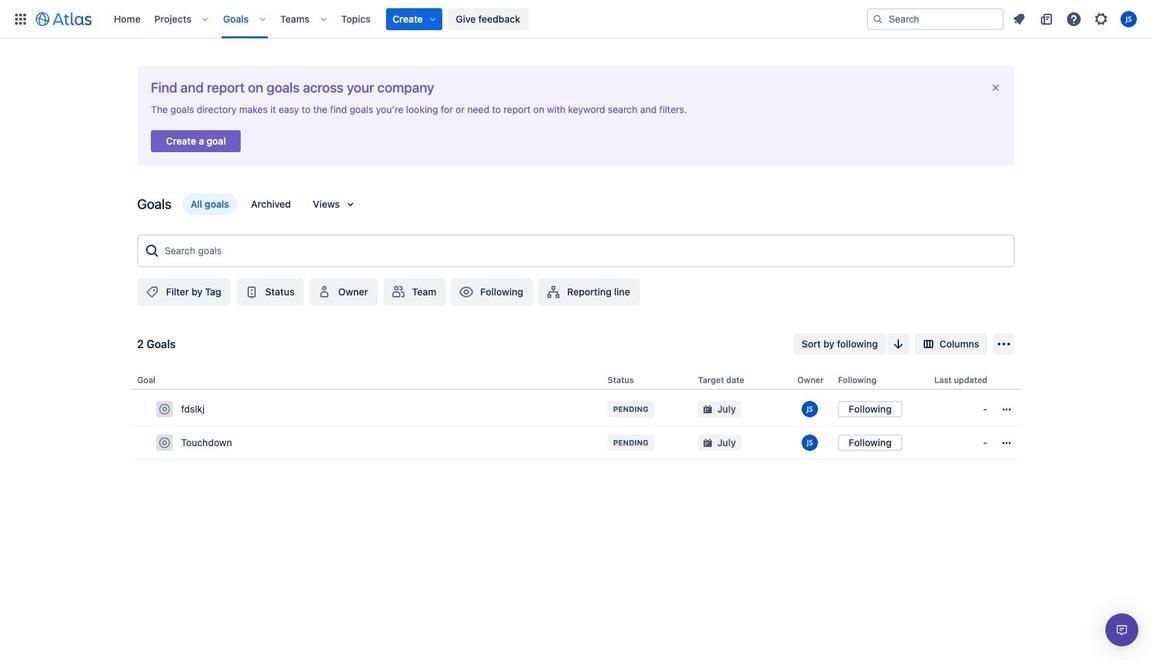 Task type: locate. For each thing, give the bounding box(es) containing it.
following image
[[458, 284, 475, 300]]

reverse sort order image
[[890, 336, 907, 352]]

search goals image
[[144, 243, 160, 259]]

open intercom messenger image
[[1114, 622, 1130, 638]]

Search goals field
[[160, 239, 1008, 263]]

notifications image
[[1011, 11, 1027, 27]]

label image
[[144, 284, 160, 300]]

Search field
[[867, 8, 1004, 30]]

banner
[[0, 0, 1152, 38]]

settings image
[[1093, 11, 1110, 27]]

account image
[[1121, 11, 1137, 27]]



Task type: vqa. For each thing, say whether or not it's contained in the screenshot.
add follower image
no



Task type: describe. For each thing, give the bounding box(es) containing it.
help image
[[1066, 11, 1082, 27]]

top element
[[8, 0, 867, 38]]

touchdown image
[[159, 438, 170, 449]]

search image
[[872, 13, 883, 24]]

status image
[[243, 284, 260, 300]]

close banner image
[[990, 82, 1001, 93]]

fdslkj image
[[159, 404, 170, 415]]

switch to... image
[[12, 11, 29, 27]]



